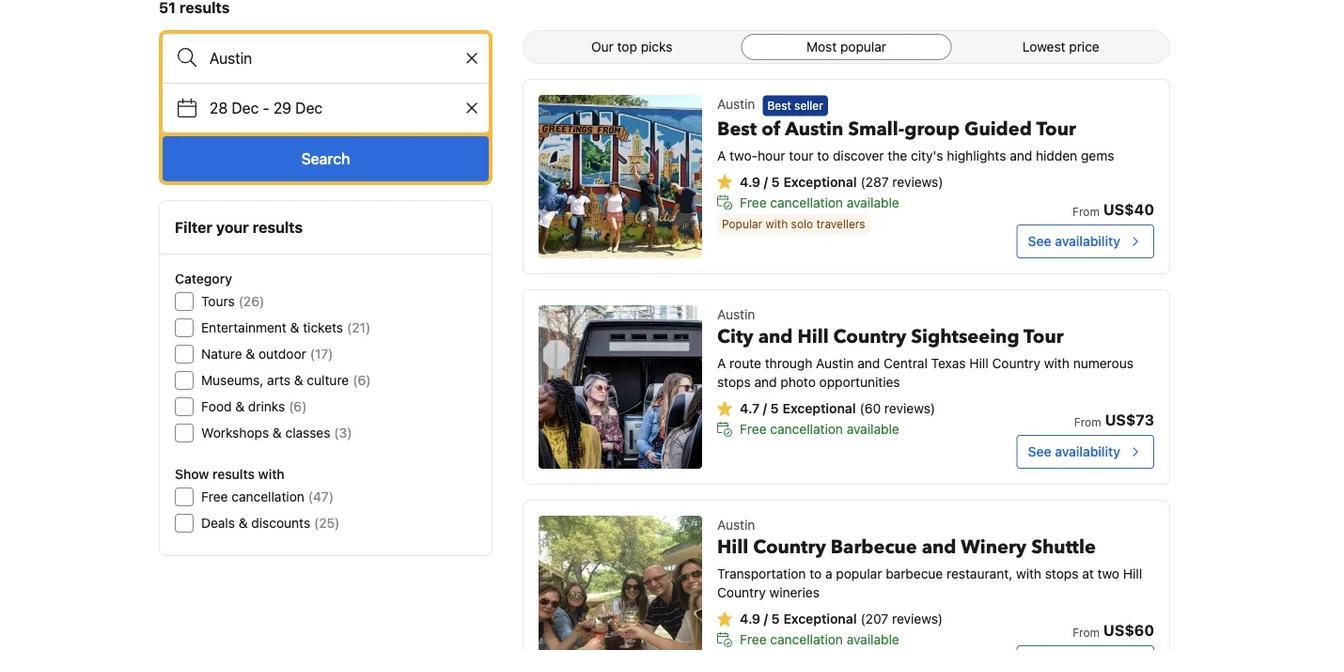 Task type: locate. For each thing, give the bounding box(es) containing it.
country down sightseeing
[[993, 356, 1041, 371]]

0 vertical spatial best
[[768, 99, 792, 112]]

entertainment & tickets (21)
[[201, 320, 371, 336]]

4.9 for hill
[[740, 612, 761, 627]]

free down transportation
[[740, 632, 767, 648]]

& left tickets
[[290, 320, 300, 336]]

show results with
[[175, 467, 285, 482]]

(287
[[861, 174, 889, 189]]

cancellation
[[771, 195, 844, 210], [771, 422, 844, 437], [232, 490, 305, 505], [771, 632, 844, 648]]

austin
[[718, 96, 756, 112], [786, 116, 844, 142], [718, 307, 756, 323], [816, 356, 854, 371], [718, 518, 756, 533]]

0 vertical spatial results
[[253, 219, 303, 237]]

food
[[201, 399, 232, 415]]

exceptional for small-
[[784, 174, 857, 189]]

& for classes
[[273, 426, 282, 441]]

from left us$73
[[1075, 416, 1102, 429]]

from inside from us$73
[[1075, 416, 1102, 429]]

dec left -
[[232, 99, 259, 117]]

free cancellation available for barbecue
[[740, 632, 900, 648]]

hill down sightseeing
[[970, 356, 989, 371]]

0 vertical spatial available
[[847, 195, 900, 210]]

best for of
[[718, 116, 757, 142]]

1 see availability from the top
[[1029, 234, 1121, 249]]

free up popular at right top
[[740, 195, 767, 210]]

& for tickets
[[290, 320, 300, 336]]

popular
[[841, 39, 887, 55], [836, 567, 883, 582]]

1 free cancellation available from the top
[[740, 195, 900, 210]]

see availability down from us$73
[[1029, 444, 1121, 460]]

4.9 for of
[[740, 174, 761, 189]]

/
[[764, 174, 768, 189], [763, 401, 768, 417], [764, 612, 768, 627]]

0 vertical spatial 5
[[772, 174, 780, 189]]

0 vertical spatial see availability
[[1029, 234, 1121, 249]]

reviews) right (207 at the bottom right
[[893, 612, 943, 627]]

best inside best of austin small-group guided tour a two-hour tour to discover the city's highlights and hidden gems
[[718, 116, 757, 142]]

4.9
[[740, 174, 761, 189], [740, 612, 761, 627]]

tour up hidden
[[1037, 116, 1077, 142]]

1 vertical spatial 5
[[771, 401, 779, 417]]

available down (60
[[847, 422, 900, 437]]

(6) right culture
[[353, 373, 371, 388]]

3 available from the top
[[847, 632, 900, 648]]

(47)
[[308, 490, 334, 505]]

1 vertical spatial reviews)
[[885, 401, 936, 417]]

a left two-
[[718, 147, 726, 163]]

a inside best of austin small-group guided tour a two-hour tour to discover the city's highlights and hidden gems
[[718, 147, 726, 163]]

5 for and
[[771, 401, 779, 417]]

free cancellation available down 4.7 / 5 exceptional (60 reviews)
[[740, 422, 900, 437]]

free cancellation available for small-
[[740, 195, 900, 210]]

transportation
[[718, 567, 806, 582]]

& right arts
[[294, 373, 303, 388]]

a
[[826, 567, 833, 582]]

numerous
[[1074, 356, 1134, 371]]

/ down 'hour'
[[764, 174, 768, 189]]

1 vertical spatial free cancellation available
[[740, 422, 900, 437]]

stops
[[718, 375, 751, 390], [1046, 567, 1079, 582]]

cancellation down 4.7 / 5 exceptional (60 reviews)
[[771, 422, 844, 437]]

popular inside austin hill country barbecue and winery shuttle transportation to a popular barbecue restaurant, with stops at two hill country wineries
[[836, 567, 883, 582]]

best up two-
[[718, 116, 757, 142]]

dec right 29
[[296, 99, 323, 117]]

1 vertical spatial available
[[847, 422, 900, 437]]

results up free cancellation (47)
[[213, 467, 255, 482]]

austin inside austin hill country barbecue and winery shuttle transportation to a popular barbecue restaurant, with stops at two hill country wineries
[[718, 518, 756, 533]]

dec
[[232, 99, 259, 117], [296, 99, 323, 117]]

availability for best of austin small-group guided tour
[[1055, 234, 1121, 249]]

1 dec from the left
[[232, 99, 259, 117]]

nature
[[201, 347, 242, 362]]

0 horizontal spatial (6)
[[289, 399, 307, 415]]

free cancellation available up solo
[[740, 195, 900, 210]]

exceptional
[[784, 174, 857, 189], [783, 401, 856, 417], [784, 612, 857, 627]]

austin up two-
[[718, 96, 756, 112]]

best
[[768, 99, 792, 112], [718, 116, 757, 142]]

discover
[[833, 147, 885, 163]]

free cancellation available down 4.9 / 5 exceptional (207 reviews)
[[740, 632, 900, 648]]

4.9 down transportation
[[740, 612, 761, 627]]

with up free cancellation (47)
[[258, 467, 285, 482]]

(6)
[[353, 373, 371, 388], [289, 399, 307, 415]]

cancellation up solo
[[771, 195, 844, 210]]

4.9 down two-
[[740, 174, 761, 189]]

see availability
[[1029, 234, 1121, 249], [1029, 444, 1121, 460]]

1 vertical spatial popular
[[836, 567, 883, 582]]

gems
[[1082, 147, 1115, 163]]

availability down from us$73
[[1055, 444, 1121, 460]]

1 horizontal spatial stops
[[1046, 567, 1079, 582]]

tour for city and hill country sightseeing tour
[[1024, 324, 1064, 350]]

1 a from the top
[[718, 147, 726, 163]]

free for hill
[[740, 632, 767, 648]]

availability
[[1055, 234, 1121, 249], [1055, 444, 1121, 460]]

seller
[[795, 99, 824, 112]]

2 see availability from the top
[[1029, 444, 1121, 460]]

stops left at
[[1046, 567, 1079, 582]]

0 vertical spatial /
[[764, 174, 768, 189]]

exceptional for hill
[[783, 401, 856, 417]]

from left the us$40
[[1073, 205, 1100, 218]]

travellers
[[817, 218, 866, 231]]

0 vertical spatial stops
[[718, 375, 751, 390]]

0 vertical spatial availability
[[1055, 234, 1121, 249]]

tour for best of austin small-group guided tour
[[1037, 116, 1077, 142]]

and up opportunities
[[858, 356, 881, 371]]

0 vertical spatial a
[[718, 147, 726, 163]]

/ right 4.7
[[763, 401, 768, 417]]

exceptional down photo
[[783, 401, 856, 417]]

austin for austin hill country barbecue and winery shuttle transportation to a popular barbecue restaurant, with stops at two hill country wineries
[[718, 518, 756, 533]]

city and hill country sightseeing tour image
[[539, 306, 703, 469]]

1 vertical spatial stops
[[1046, 567, 1079, 582]]

our
[[592, 39, 614, 55]]

(6) up classes
[[289, 399, 307, 415]]

4.7
[[740, 401, 760, 417]]

nature & outdoor (17)
[[201, 347, 333, 362]]

1 horizontal spatial dec
[[296, 99, 323, 117]]

& for outdoor
[[246, 347, 255, 362]]

results
[[253, 219, 303, 237], [213, 467, 255, 482]]

& down drinks
[[273, 426, 282, 441]]

tour inside "austin city and hill country sightseeing tour a route through austin and central texas hill country with numerous stops and photo opportunities"
[[1024, 324, 1064, 350]]

see for guided
[[1029, 234, 1052, 249]]

tour right sightseeing
[[1024, 324, 1064, 350]]

cancellation for of
[[771, 195, 844, 210]]

5 right 4.7
[[771, 401, 779, 417]]

available for small-
[[847, 195, 900, 210]]

and up barbecue
[[922, 535, 957, 561]]

popular right a
[[836, 567, 883, 582]]

2 a from the top
[[718, 356, 726, 371]]

hill
[[798, 324, 829, 350], [970, 356, 989, 371], [718, 535, 749, 561], [1124, 567, 1143, 582]]

0 vertical spatial 4.9
[[740, 174, 761, 189]]

reviews)
[[893, 174, 944, 189], [885, 401, 936, 417], [893, 612, 943, 627]]

and
[[1010, 147, 1033, 163], [759, 324, 793, 350], [858, 356, 881, 371], [755, 375, 777, 390], [922, 535, 957, 561]]

discounts
[[251, 516, 311, 531]]

& for discounts
[[239, 516, 248, 531]]

country down transportation
[[718, 585, 766, 601]]

1 vertical spatial exceptional
[[783, 401, 856, 417]]

1 available from the top
[[847, 195, 900, 210]]

popular right most
[[841, 39, 887, 55]]

exceptional down wineries
[[784, 612, 857, 627]]

austin for austin
[[718, 96, 756, 112]]

2 available from the top
[[847, 422, 900, 437]]

food & drinks (6)
[[201, 399, 307, 415]]

available for barbecue
[[847, 632, 900, 648]]

0 horizontal spatial dec
[[232, 99, 259, 117]]

0 vertical spatial from
[[1073, 205, 1100, 218]]

2 vertical spatial 5
[[772, 612, 780, 627]]

& right food
[[235, 399, 245, 415]]

wineries
[[770, 585, 820, 601]]

available down (207 at the bottom right
[[847, 632, 900, 648]]

guided
[[965, 116, 1033, 142]]

/ down transportation
[[764, 612, 768, 627]]

your
[[216, 219, 249, 237]]

1 availability from the top
[[1055, 234, 1121, 249]]

with
[[766, 218, 788, 231], [1045, 356, 1070, 371], [258, 467, 285, 482], [1017, 567, 1042, 582]]

1 vertical spatial see availability
[[1029, 444, 1121, 460]]

austin up "city"
[[718, 307, 756, 323]]

(21)
[[347, 320, 371, 336]]

austin up opportunities
[[816, 356, 854, 371]]

best of austin small-group guided tour a two-hour tour to discover the city's highlights and hidden gems
[[718, 116, 1115, 163]]

austin up transportation
[[718, 518, 756, 533]]

/ for city
[[763, 401, 768, 417]]

2 free cancellation available from the top
[[740, 422, 900, 437]]

0 horizontal spatial stops
[[718, 375, 751, 390]]

0 vertical spatial reviews)
[[893, 174, 944, 189]]

1 vertical spatial tour
[[1024, 324, 1064, 350]]

-
[[263, 99, 270, 117]]

2 vertical spatial free cancellation available
[[740, 632, 900, 648]]

cancellation down 4.9 / 5 exceptional (207 reviews)
[[771, 632, 844, 648]]

tour
[[1037, 116, 1077, 142], [1024, 324, 1064, 350]]

1 vertical spatial 4.9
[[740, 612, 761, 627]]

2 vertical spatial exceptional
[[784, 612, 857, 627]]

2 vertical spatial from
[[1073, 626, 1100, 640]]

workshops & classes (3)
[[201, 426, 352, 441]]

1 vertical spatial see
[[1029, 444, 1052, 460]]

with inside austin hill country barbecue and winery shuttle transportation to a popular barbecue restaurant, with stops at two hill country wineries
[[1017, 567, 1042, 582]]

austin down seller
[[786, 116, 844, 142]]

2 vertical spatial /
[[764, 612, 768, 627]]

free down 4.7
[[740, 422, 767, 437]]

0 vertical spatial free cancellation available
[[740, 195, 900, 210]]

lowest price
[[1023, 39, 1100, 55]]

hill right two
[[1124, 567, 1143, 582]]

a
[[718, 147, 726, 163], [718, 356, 726, 371]]

5 down 'hour'
[[772, 174, 780, 189]]

3 free cancellation available from the top
[[740, 632, 900, 648]]

from
[[1073, 205, 1100, 218], [1075, 416, 1102, 429], [1073, 626, 1100, 640]]

from left us$60
[[1073, 626, 1100, 640]]

1 vertical spatial to
[[810, 567, 822, 582]]

see availability down from us$40
[[1029, 234, 1121, 249]]

reviews) right (60
[[885, 401, 936, 417]]

with down shuttle
[[1017, 567, 1042, 582]]

Where are you going? search field
[[163, 34, 489, 83]]

deals
[[201, 516, 235, 531]]

small-
[[849, 116, 905, 142]]

austin inside best of austin small-group guided tour a two-hour tour to discover the city's highlights and hidden gems
[[786, 116, 844, 142]]

reviews) down city's at right top
[[893, 174, 944, 189]]

available down (287
[[847, 195, 900, 210]]

0 vertical spatial (6)
[[353, 373, 371, 388]]

availability down from us$40
[[1055, 234, 1121, 249]]

results right your
[[253, 219, 303, 237]]

/ for hill
[[764, 612, 768, 627]]

2 see from the top
[[1029, 444, 1052, 460]]

0 vertical spatial see
[[1029, 234, 1052, 249]]

0 vertical spatial to
[[817, 147, 830, 163]]

(60
[[860, 401, 881, 417]]

us$40
[[1104, 201, 1155, 219]]

2 availability from the top
[[1055, 444, 1121, 460]]

2 4.9 from the top
[[740, 612, 761, 627]]

1 vertical spatial from
[[1075, 416, 1102, 429]]

barbecue
[[831, 535, 918, 561]]

to left a
[[810, 567, 822, 582]]

1 vertical spatial a
[[718, 356, 726, 371]]

1 4.9 from the top
[[740, 174, 761, 189]]

cancellation for hill
[[771, 632, 844, 648]]

popular with solo travellers
[[722, 218, 866, 231]]

tour inside best of austin small-group guided tour a two-hour tour to discover the city's highlights and hidden gems
[[1037, 116, 1077, 142]]

0 horizontal spatial best
[[718, 116, 757, 142]]

and down guided
[[1010, 147, 1033, 163]]

exceptional down tour
[[784, 174, 857, 189]]

from us$40
[[1073, 201, 1155, 219]]

1 horizontal spatial best
[[768, 99, 792, 112]]

2 vertical spatial reviews)
[[893, 612, 943, 627]]

& down 'entertainment'
[[246, 347, 255, 362]]

to right tour
[[817, 147, 830, 163]]

available
[[847, 195, 900, 210], [847, 422, 900, 437], [847, 632, 900, 648]]

from inside from us$40
[[1073, 205, 1100, 218]]

winery
[[961, 535, 1027, 561]]

/ for of
[[764, 174, 768, 189]]

classes
[[285, 426, 331, 441]]

tour
[[789, 147, 814, 163]]

1 see from the top
[[1029, 234, 1052, 249]]

best up of
[[768, 99, 792, 112]]

show
[[175, 467, 209, 482]]

5 for austin
[[772, 174, 780, 189]]

country up "central"
[[834, 324, 907, 350]]

0 vertical spatial exceptional
[[784, 174, 857, 189]]

1 vertical spatial best
[[718, 116, 757, 142]]

stops down route at bottom right
[[718, 375, 751, 390]]

1 vertical spatial availability
[[1055, 444, 1121, 460]]

our top picks
[[592, 39, 673, 55]]

5 down wineries
[[772, 612, 780, 627]]

country up transportation
[[754, 535, 827, 561]]

hill up through
[[798, 324, 829, 350]]

top
[[618, 39, 638, 55]]

exceptional for barbecue
[[784, 612, 857, 627]]

a left route at bottom right
[[718, 356, 726, 371]]

cancellation up 'deals & discounts (25)'
[[232, 490, 305, 505]]

2 vertical spatial available
[[847, 632, 900, 648]]

& right "deals" on the bottom of the page
[[239, 516, 248, 531]]

and inside austin hill country barbecue and winery shuttle transportation to a popular barbecue restaurant, with stops at two hill country wineries
[[922, 535, 957, 561]]

&
[[290, 320, 300, 336], [246, 347, 255, 362], [294, 373, 303, 388], [235, 399, 245, 415], [273, 426, 282, 441], [239, 516, 248, 531]]

from for hill country barbecue and winery shuttle
[[1073, 626, 1100, 640]]

1 vertical spatial /
[[763, 401, 768, 417]]

country
[[834, 324, 907, 350], [993, 356, 1041, 371], [754, 535, 827, 561], [718, 585, 766, 601]]

a inside "austin city and hill country sightseeing tour a route through austin and central texas hill country with numerous stops and photo opportunities"
[[718, 356, 726, 371]]

from inside from us$60
[[1073, 626, 1100, 640]]

0 vertical spatial tour
[[1037, 116, 1077, 142]]

with left numerous at the right bottom
[[1045, 356, 1070, 371]]

and up through
[[759, 324, 793, 350]]

search button
[[163, 136, 489, 182]]



Task type: describe. For each thing, give the bounding box(es) containing it.
from for best of austin small-group guided tour
[[1073, 205, 1100, 218]]

from us$60
[[1073, 622, 1155, 640]]

museums, arts & culture (6)
[[201, 373, 371, 388]]

deals & discounts (25)
[[201, 516, 340, 531]]

(17)
[[310, 347, 333, 362]]

culture
[[307, 373, 349, 388]]

29
[[274, 99, 292, 117]]

from us$73
[[1075, 411, 1155, 429]]

filter
[[175, 219, 213, 237]]

5 for country
[[772, 612, 780, 627]]

outdoor
[[259, 347, 306, 362]]

reviews) for group
[[893, 174, 944, 189]]

reviews) for country
[[885, 401, 936, 417]]

us$73
[[1106, 411, 1155, 429]]

hill country barbecue and winery shuttle image
[[539, 516, 703, 651]]

4.9 / 5 exceptional (287 reviews)
[[740, 174, 944, 189]]

28
[[210, 99, 228, 117]]

1 vertical spatial results
[[213, 467, 255, 482]]

availability for city and hill country sightseeing tour
[[1055, 444, 1121, 460]]

hidden
[[1036, 147, 1078, 163]]

search
[[302, 150, 350, 168]]

free up "deals" on the bottom of the page
[[201, 490, 228, 505]]

0 vertical spatial popular
[[841, 39, 887, 55]]

austin for austin city and hill country sightseeing tour a route through austin and central texas hill country with numerous stops and photo opportunities
[[718, 307, 756, 323]]

to inside austin hill country barbecue and winery shuttle transportation to a popular barbecue restaurant, with stops at two hill country wineries
[[810, 567, 822, 582]]

two-
[[730, 147, 758, 163]]

(207
[[861, 612, 889, 627]]

category
[[175, 271, 232, 287]]

barbecue
[[886, 567, 944, 582]]

tours
[[201, 294, 235, 309]]

see availability for city and hill country sightseeing tour
[[1029, 444, 1121, 460]]

texas
[[932, 356, 966, 371]]

tickets
[[303, 320, 343, 336]]

sightseeing
[[912, 324, 1020, 350]]

central
[[884, 356, 928, 371]]

at
[[1083, 567, 1095, 582]]

4.9 / 5 exceptional (207 reviews)
[[740, 612, 943, 627]]

from for city and hill country sightseeing tour
[[1075, 416, 1102, 429]]

hour
[[758, 147, 786, 163]]

price
[[1070, 39, 1100, 55]]

route
[[730, 356, 762, 371]]

lowest
[[1023, 39, 1066, 55]]

most popular
[[807, 39, 887, 55]]

a for city and hill country sightseeing tour
[[718, 356, 726, 371]]

opportunities
[[820, 375, 901, 390]]

best seller
[[768, 99, 824, 112]]

austin hill country barbecue and winery shuttle transportation to a popular barbecue restaurant, with stops at two hill country wineries
[[718, 518, 1143, 601]]

to inside best of austin small-group guided tour a two-hour tour to discover the city's highlights and hidden gems
[[817, 147, 830, 163]]

us$60
[[1104, 622, 1155, 640]]

stops inside austin hill country barbecue and winery shuttle transportation to a popular barbecue restaurant, with stops at two hill country wineries
[[1046, 567, 1079, 582]]

reviews) for and
[[893, 612, 943, 627]]

drinks
[[248, 399, 285, 415]]

group
[[905, 116, 960, 142]]

available for hill
[[847, 422, 900, 437]]

museums,
[[201, 373, 264, 388]]

city's
[[911, 147, 944, 163]]

free cancellation available for hill
[[740, 422, 900, 437]]

city
[[718, 324, 754, 350]]

2 dec from the left
[[296, 99, 323, 117]]

workshops
[[201, 426, 269, 441]]

see availability for best of austin small-group guided tour
[[1029, 234, 1121, 249]]

28 dec - 29 dec
[[210, 99, 323, 117]]

free for of
[[740, 195, 767, 210]]

best for seller
[[768, 99, 792, 112]]

free for city
[[740, 422, 767, 437]]

restaurant,
[[947, 567, 1013, 582]]

1 vertical spatial (6)
[[289, 399, 307, 415]]

shuttle
[[1032, 535, 1097, 561]]

austin city and hill country sightseeing tour a route through austin and central texas hill country with numerous stops and photo opportunities
[[718, 307, 1134, 390]]

solo
[[792, 218, 814, 231]]

(3)
[[334, 426, 352, 441]]

cancellation for city
[[771, 422, 844, 437]]

best of austin small-group guided tour image
[[539, 95, 703, 259]]

a for best of austin small-group guided tour
[[718, 147, 726, 163]]

picks
[[641, 39, 673, 55]]

the
[[888, 147, 908, 163]]

& for drinks
[[235, 399, 245, 415]]

most
[[807, 39, 837, 55]]

(25)
[[314, 516, 340, 531]]

photo
[[781, 375, 816, 390]]

see for sightseeing
[[1029, 444, 1052, 460]]

free cancellation (47)
[[201, 490, 334, 505]]

4.7 / 5 exceptional (60 reviews)
[[740, 401, 936, 417]]

stops inside "austin city and hill country sightseeing tour a route through austin and central texas hill country with numerous stops and photo opportunities"
[[718, 375, 751, 390]]

through
[[765, 356, 813, 371]]

(26)
[[239, 294, 264, 309]]

with inside "austin city and hill country sightseeing tour a route through austin and central texas hill country with numerous stops and photo opportunities"
[[1045, 356, 1070, 371]]

and inside best of austin small-group guided tour a two-hour tour to discover the city's highlights and hidden gems
[[1010, 147, 1033, 163]]

entertainment
[[201, 320, 287, 336]]

1 horizontal spatial (6)
[[353, 373, 371, 388]]

filter your results
[[175, 219, 303, 237]]

of
[[762, 116, 781, 142]]

highlights
[[947, 147, 1007, 163]]

arts
[[267, 373, 291, 388]]

two
[[1098, 567, 1120, 582]]

and down route at bottom right
[[755, 375, 777, 390]]

hill up transportation
[[718, 535, 749, 561]]

with left solo
[[766, 218, 788, 231]]

tours (26)
[[201, 294, 264, 309]]



Task type: vqa. For each thing, say whether or not it's contained in the screenshot.
6 December 2023 checkbox
no



